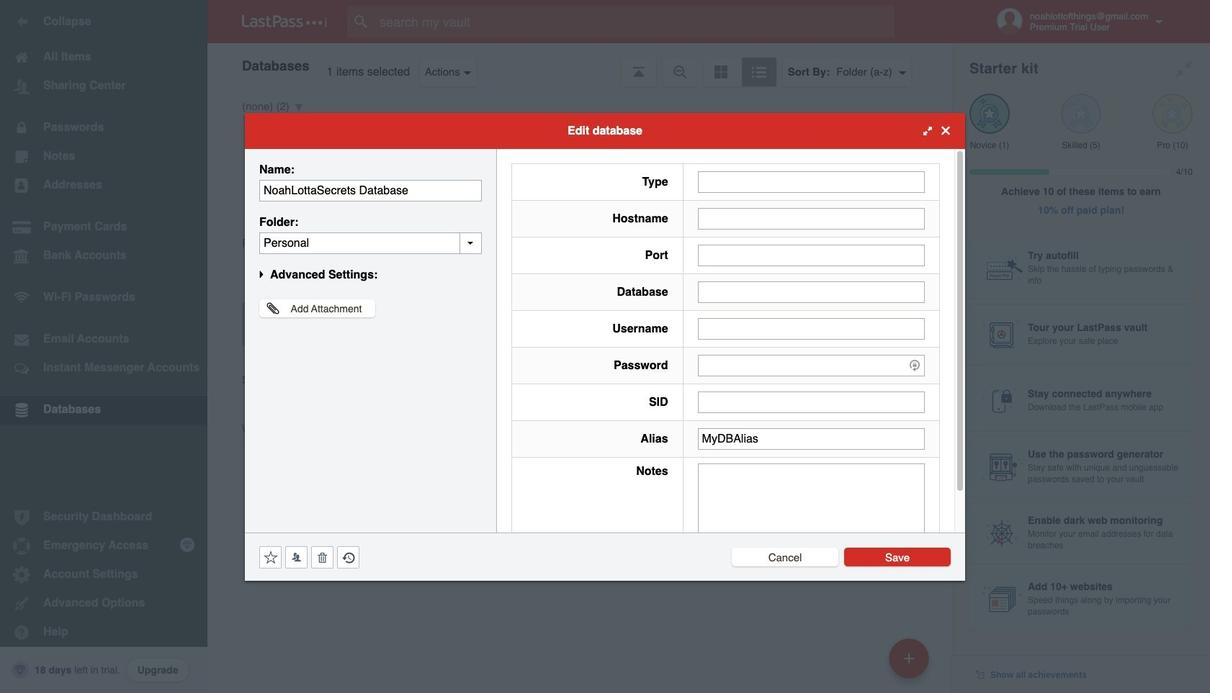 Task type: locate. For each thing, give the bounding box(es) containing it.
dialog
[[245, 113, 965, 581]]

vault options navigation
[[207, 43, 952, 86]]

None password field
[[698, 355, 925, 376]]

new item navigation
[[884, 635, 938, 694]]

None text field
[[259, 180, 482, 201], [698, 208, 925, 229], [698, 245, 925, 266], [698, 318, 925, 340], [259, 180, 482, 201], [698, 208, 925, 229], [698, 245, 925, 266], [698, 318, 925, 340]]

lastpass image
[[242, 15, 327, 28]]

None text field
[[698, 171, 925, 193], [259, 232, 482, 254], [698, 281, 925, 303], [698, 392, 925, 413], [698, 428, 925, 450], [698, 464, 925, 553], [698, 171, 925, 193], [259, 232, 482, 254], [698, 281, 925, 303], [698, 392, 925, 413], [698, 428, 925, 450], [698, 464, 925, 553]]



Task type: describe. For each thing, give the bounding box(es) containing it.
search my vault text field
[[347, 6, 923, 37]]

Search search field
[[347, 6, 923, 37]]

main navigation navigation
[[0, 0, 207, 694]]

new item image
[[904, 654, 914, 664]]



